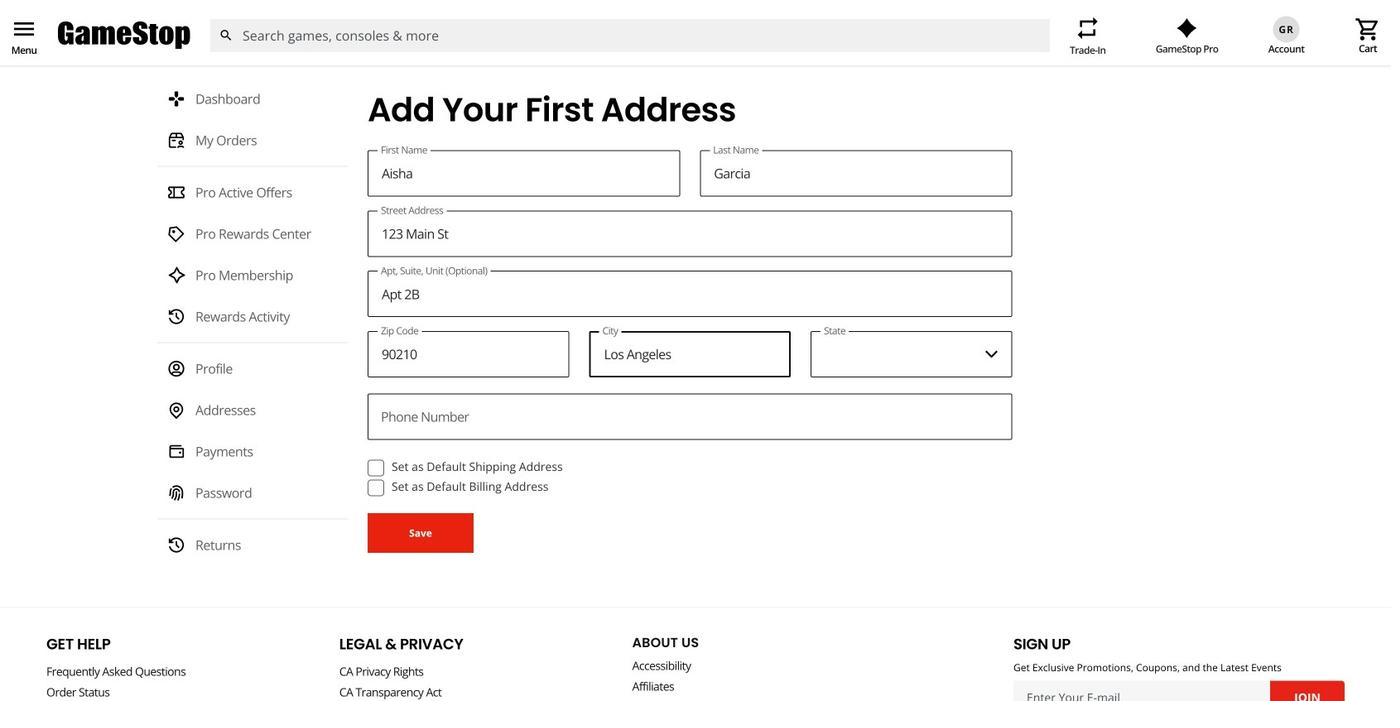 Task type: locate. For each thing, give the bounding box(es) containing it.
gamestop image
[[58, 20, 191, 51]]

None text field
[[368, 150, 680, 197], [700, 150, 1013, 197], [368, 211, 1013, 257], [589, 331, 791, 378], [368, 150, 680, 197], [700, 150, 1013, 197], [368, 211, 1013, 257], [589, 331, 791, 378]]

pro active offers icon image
[[167, 184, 186, 202]]

None telephone field
[[368, 331, 569, 378]]

pro membership icon image
[[167, 266, 186, 285]]

rewards activity icon image
[[167, 308, 186, 326]]

gamestop pro icon image
[[1177, 18, 1198, 38]]

Search games, consoles & more search field
[[243, 19, 1020, 52]]

dashboard icon image
[[167, 90, 186, 108]]

None search field
[[210, 19, 1050, 52]]

None text field
[[368, 271, 1013, 317], [368, 394, 1013, 440], [368, 271, 1013, 317], [368, 394, 1013, 440]]



Task type: describe. For each thing, give the bounding box(es) containing it.
returns icon image
[[167, 536, 186, 555]]

password icon image
[[167, 484, 186, 503]]

payments icon image
[[167, 443, 186, 461]]

my orders icon image
[[167, 131, 186, 150]]

addresses icon image
[[167, 401, 186, 420]]

profile icon image
[[167, 360, 186, 378]]

Enter Your E-mail text field
[[1014, 681, 1271, 702]]

pro rewards center icon image
[[167, 225, 186, 243]]



